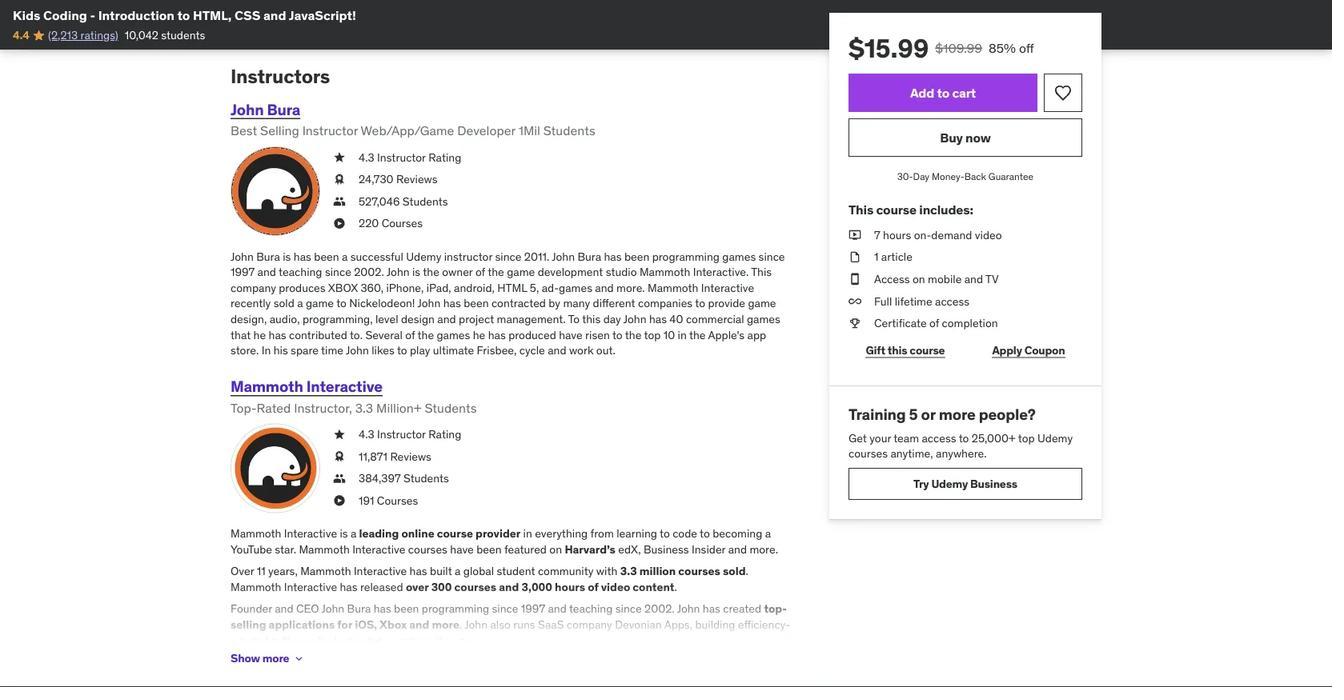 Task type: locate. For each thing, give the bounding box(es) containing it.
instructor
[[302, 123, 358, 139], [377, 150, 426, 165], [377, 428, 426, 442]]

xsmall image inside show more button
[[293, 653, 305, 666]]

xsmall image
[[333, 172, 346, 188], [333, 216, 346, 232], [849, 249, 862, 265], [849, 294, 862, 309], [333, 472, 346, 487], [333, 494, 346, 509]]

hours right 7
[[883, 228, 911, 242]]

. john also runs saas company devonian apps, building efficiency- minded software for technology workers like you.
[[231, 618, 791, 648]]

more. inside john bura is has been a successful udemy instructor since 2011. john bura has been programming games since 1997 and teaching since 2002. john is the owner of the game development studio mammoth interactive. this company produces xbox 360, iphone, ipad, android, html 5, ad-games and more. mammoth interactive recently sold a game to nickelodeon! john has been contracted by many different companies to provide game design, audio, programming, level design and project management. to this day john has 40 commercial games that he has contributed to. several of the games he has produced have risen to the top 10 in the apple's app store. in his spare time john likes to play ultimate frisbee, cycle and work out.
[[617, 281, 645, 296]]

0 horizontal spatial is
[[283, 250, 291, 264]]

udemy right try
[[932, 477, 968, 491]]

1 vertical spatial 4.3
[[359, 428, 375, 442]]

been inside in everything from learning to code to becoming a youtube star. mammoth interactive courses have been featured on
[[477, 543, 502, 557]]

1 horizontal spatial top
[[1018, 431, 1035, 445]]

1 vertical spatial course
[[910, 343, 945, 358]]

owner
[[442, 265, 473, 280]]

and right css
[[263, 7, 286, 23]]

courses for john bura
[[382, 217, 423, 231]]

john inside . john also runs saas company devonian apps, building efficiency- minded software for technology workers like you.
[[465, 618, 488, 633]]

business up 'million'
[[644, 543, 689, 557]]

interactive inside john bura is has been a successful udemy instructor since 2011. john bura has been programming games since 1997 and teaching since 2002. john is the owner of the game development studio mammoth interactive. this company produces xbox 360, iphone, ipad, android, html 5, ad-games and more. mammoth interactive recently sold a game to nickelodeon! john has been contracted by many different companies to provide game design, audio, programming, level design and project management. to this day john has 40 commercial games that he has contributed to. several of the games he has produced have risen to the top 10 in the apple's app store. in his spare time john likes to play ultimate frisbee, cycle and work out.
[[701, 281, 754, 296]]

community
[[538, 565, 594, 579]]

is up produces
[[283, 250, 291, 264]]

studio
[[606, 265, 637, 280]]

by
[[549, 297, 561, 311]]

mammoth interactive image
[[231, 424, 320, 514]]

11
[[257, 565, 266, 579]]

24,730 reviews
[[359, 173, 438, 187]]

demand
[[931, 228, 972, 242]]

cart
[[952, 84, 976, 101]]

app
[[747, 328, 766, 343]]

10,042
[[125, 28, 159, 42]]

0 horizontal spatial 1997
[[231, 265, 255, 280]]

show
[[231, 652, 260, 666]]

2 horizontal spatial .
[[746, 565, 749, 579]]

of down the with
[[588, 581, 599, 595]]

more up like
[[432, 618, 460, 633]]

udemy
[[406, 250, 441, 264], [1038, 431, 1073, 445], [932, 477, 968, 491]]

. down 'million'
[[675, 581, 677, 595]]

0 vertical spatial sold
[[274, 297, 295, 311]]

more down software
[[262, 652, 289, 666]]

0 horizontal spatial business
[[644, 543, 689, 557]]

provide
[[708, 297, 745, 311]]

1 vertical spatial 1997
[[521, 603, 545, 617]]

1 vertical spatial company
[[567, 618, 612, 633]]

reviews
[[396, 173, 438, 187], [390, 450, 431, 464]]

sold inside john bura is has been a successful udemy instructor since 2011. john bura has been programming games since 1997 and teaching since 2002. john is the owner of the game development studio mammoth interactive. this company produces xbox 360, iphone, ipad, android, html 5, ad-games and more. mammoth interactive recently sold a game to nickelodeon! john has been contracted by many different companies to provide game design, audio, programming, level design and project management. to this day john has 40 commercial games that he has contributed to. several of the games he has produced have risen to the top 10 in the apple's app store. in his spare time john likes to play ultimate frisbee, cycle and work out.
[[274, 297, 295, 311]]

courses inside in everything from learning to code to becoming a youtube star. mammoth interactive courses have been featured on
[[408, 543, 448, 557]]

1 vertical spatial is
[[412, 265, 421, 280]]

have down to
[[559, 328, 583, 343]]

.
[[746, 565, 749, 579], [675, 581, 677, 595], [460, 618, 462, 633]]

this
[[582, 313, 601, 327], [888, 343, 908, 358]]

gift
[[866, 343, 886, 358]]

this right gift
[[888, 343, 908, 358]]

buy now button
[[849, 119, 1083, 157]]

xsmall image for 384,397 students
[[333, 472, 346, 487]]

teaching inside john bura is has been a successful udemy instructor since 2011. john bura has been programming games since 1997 and teaching since 2002. john is the owner of the game development studio mammoth interactive. this company produces xbox 360, iphone, ipad, android, html 5, ad-games and more. mammoth interactive recently sold a game to nickelodeon! john has been contracted by many different companies to provide game design, audio, programming, level design and project management. to this day john has 40 commercial games that he has contributed to. several of the games he has produced have risen to the top 10 in the apple's app store. in his spare time john likes to play ultimate frisbee, cycle and work out.
[[279, 265, 322, 280]]

technology
[[333, 634, 389, 648]]

reviews up the 527,046 students
[[396, 173, 438, 187]]

0 horizontal spatial more
[[262, 652, 289, 666]]

7
[[874, 228, 881, 242]]

. up you.
[[460, 618, 462, 633]]

has inside . mammoth interactive has released
[[340, 581, 358, 595]]

0 horizontal spatial he
[[254, 328, 266, 343]]

students right million+
[[425, 400, 477, 417]]

has up frisbee,
[[488, 328, 506, 343]]

0 vertical spatial .
[[746, 565, 749, 579]]

220
[[359, 217, 379, 231]]

1 horizontal spatial in
[[678, 328, 687, 343]]

0 horizontal spatial 2002.
[[354, 265, 384, 280]]

2 4.3 instructor rating from the top
[[359, 428, 461, 442]]

and left work
[[548, 344, 566, 358]]

work
[[569, 344, 594, 358]]

0 horizontal spatial for
[[317, 634, 331, 648]]

instructor up 24,730 reviews
[[377, 150, 426, 165]]

harvard's
[[565, 543, 616, 557]]

wishlist image
[[1054, 83, 1073, 102]]

to left cart
[[937, 84, 950, 101]]

interactive down the leading
[[352, 543, 406, 557]]

john down to. on the top of page
[[346, 344, 369, 358]]

john up you.
[[465, 618, 488, 633]]

sold up audio,
[[274, 297, 295, 311]]

4.3 for interactive
[[359, 428, 375, 442]]

founder and ceo john bura has been programming since 1997 and teaching since 2002. john has created
[[231, 603, 764, 617]]

apply
[[992, 343, 1022, 358]]

mammoth interactive link
[[231, 378, 383, 397]]

john inside john bura best selling instructor web/app/game developer 1mil students
[[231, 100, 264, 119]]

programming up the interactive.
[[652, 250, 720, 264]]

has up building at the bottom right
[[703, 603, 721, 617]]

game up app
[[748, 297, 776, 311]]

0 vertical spatial reviews
[[396, 173, 438, 187]]

0 vertical spatial business
[[970, 477, 1018, 491]]

0 vertical spatial top
[[644, 328, 661, 343]]

2 vertical spatial instructor
[[377, 428, 426, 442]]

more right 'or'
[[939, 405, 976, 424]]

try udemy business
[[914, 477, 1018, 491]]

courses inside training 5 or more people? get your team access to 25,000+ top udemy courses anytime, anywhere.
[[849, 447, 888, 461]]

training
[[849, 405, 906, 424]]

0 vertical spatial courses
[[382, 217, 423, 231]]

2002. down content
[[645, 603, 675, 617]]

xsmall image left 384,397
[[333, 472, 346, 487]]

1 vertical spatial sold
[[723, 565, 746, 579]]

1 horizontal spatial on
[[913, 272, 925, 286]]

selling
[[231, 618, 266, 633]]

interactive inside mammoth interactive top-rated instructor, 3.3 million+ students
[[306, 378, 383, 397]]

is for been
[[283, 250, 291, 264]]

2 he from the left
[[473, 328, 485, 343]]

business down anywhere.
[[970, 477, 1018, 491]]

1 horizontal spatial for
[[337, 618, 352, 633]]

company inside john bura is has been a successful udemy instructor since 2011. john bura has been programming games since 1997 and teaching since 2002. john is the owner of the game development studio mammoth interactive. this company produces xbox 360, iphone, ipad, android, html 5, ad-games and more. mammoth interactive recently sold a game to nickelodeon! john has been contracted by many different companies to provide game design, audio, programming, level design and project management. to this day john has 40 commercial games that he has contributed to. several of the games he has produced have risen to the top 10 in the apple's app store. in his spare time john likes to play ultimate frisbee, cycle and work out.
[[231, 281, 276, 296]]

his
[[274, 344, 288, 358]]

to up harvard's edx, business insider and more.
[[660, 527, 670, 541]]

1 vertical spatial on
[[550, 543, 562, 557]]

1997 up runs
[[521, 603, 545, 617]]

1 vertical spatial reviews
[[390, 450, 431, 464]]

1 horizontal spatial more
[[432, 618, 460, 633]]

1 he from the left
[[254, 328, 266, 343]]

programming down 300
[[422, 603, 489, 617]]

courses down the 527,046 students
[[382, 217, 423, 231]]

0 horizontal spatial have
[[450, 543, 474, 557]]

2 rating from the top
[[429, 428, 461, 442]]

2 vertical spatial more
[[262, 652, 289, 666]]

0 horizontal spatial company
[[231, 281, 276, 296]]

0 horizontal spatial sold
[[274, 297, 295, 311]]

that
[[231, 328, 251, 343]]

top
[[644, 328, 661, 343], [1018, 431, 1035, 445]]

0 vertical spatial 2002.
[[354, 265, 384, 280]]

guarantee
[[989, 170, 1034, 183]]

interactive up instructor,
[[306, 378, 383, 397]]

efficiency-
[[738, 618, 791, 633]]

0 vertical spatial 4.3
[[359, 150, 375, 165]]

management.
[[497, 313, 566, 327]]

2002. up 360,
[[354, 265, 384, 280]]

1 horizontal spatial udemy
[[932, 477, 968, 491]]

0 vertical spatial rating
[[429, 150, 461, 165]]

0 horizontal spatial teaching
[[279, 265, 322, 280]]

1 horizontal spatial more.
[[750, 543, 778, 557]]

1 vertical spatial 4.3 instructor rating
[[359, 428, 461, 442]]

to inside add to cart button
[[937, 84, 950, 101]]

xsmall image left 24,730
[[333, 172, 346, 188]]

0 horizontal spatial top
[[644, 328, 661, 343]]

time
[[321, 344, 344, 358]]

0 vertical spatial udemy
[[406, 250, 441, 264]]

xsmall image for 1 article
[[849, 249, 862, 265]]

1 vertical spatial teaching
[[569, 603, 613, 617]]

interactive.
[[693, 265, 749, 280]]

1 horizontal spatial 2002.
[[645, 603, 675, 617]]

udemy inside john bura is has been a successful udemy instructor since 2011. john bura has been programming games since 1997 and teaching since 2002. john is the owner of the game development studio mammoth interactive. this company produces xbox 360, iphone, ipad, android, html 5, ad-games and more. mammoth interactive recently sold a game to nickelodeon! john has been contracted by many different companies to provide game design, audio, programming, level design and project management. to this day john has 40 commercial games that he has contributed to. several of the games he has produced have risen to the top 10 in the apple's app store. in his spare time john likes to play ultimate frisbee, cycle and work out.
[[406, 250, 441, 264]]

0 horizontal spatial programming
[[422, 603, 489, 617]]

rated
[[257, 400, 291, 417]]

to.
[[350, 328, 363, 343]]

students down 24,730 reviews
[[403, 195, 448, 209]]

11,871 reviews
[[359, 450, 431, 464]]

1 horizontal spatial business
[[970, 477, 1018, 491]]

on
[[913, 272, 925, 286], [550, 543, 562, 557]]

more. down the 'becoming' in the right of the page
[[750, 543, 778, 557]]

mammoth inside mammoth interactive top-rated instructor, 3.3 million+ students
[[231, 378, 303, 397]]

0 vertical spatial more
[[939, 405, 976, 424]]

show more button
[[231, 644, 305, 676]]

coupon
[[1025, 343, 1065, 358]]

business
[[970, 477, 1018, 491], [644, 543, 689, 557]]

full lifetime access
[[874, 294, 970, 308]]

since up devonian
[[616, 603, 642, 617]]

0 vertical spatial 3.3
[[355, 400, 373, 417]]

rating up 11,871 reviews
[[429, 428, 461, 442]]

1 rating from the top
[[429, 150, 461, 165]]

html,
[[193, 7, 232, 23]]

2 horizontal spatial udemy
[[1038, 431, 1073, 445]]

to left play
[[397, 344, 407, 358]]

games up "many"
[[559, 281, 593, 296]]

html
[[497, 281, 527, 296]]

10
[[664, 328, 675, 343]]

1 horizontal spatial is
[[340, 527, 348, 541]]

1 vertical spatial access
[[922, 431, 956, 445]]

in inside john bura is has been a successful udemy instructor since 2011. john bura has been programming games since 1997 and teaching since 2002. john is the owner of the game development studio mammoth interactive. this company produces xbox 360, iphone, ipad, android, html 5, ad-games and more. mammoth interactive recently sold a game to nickelodeon! john has been contracted by many different companies to provide game design, audio, programming, level design and project management. to this day john has 40 commercial games that he has contributed to. several of the games he has produced have risen to the top 10 in the apple's app store. in his spare time john likes to play ultimate frisbee, cycle and work out.
[[678, 328, 687, 343]]

0 vertical spatial programming
[[652, 250, 720, 264]]

a
[[342, 250, 348, 264], [297, 297, 303, 311], [351, 527, 357, 541], [765, 527, 771, 541], [455, 565, 461, 579]]

4.3 up 11,871
[[359, 428, 375, 442]]

john bura is has been a successful udemy instructor since 2011. john bura has been programming games since 1997 and teaching since 2002. john is the owner of the game development studio mammoth interactive. this company produces xbox 360, iphone, ipad, android, html 5, ad-games and more. mammoth interactive recently sold a game to nickelodeon! john has been contracted by many different companies to provide game design, audio, programming, level design and project management. to this day john has 40 commercial games that he has contributed to. several of the games he has produced have risen to the top 10 in the apple's app store. in his spare time john likes to play ultimate frisbee, cycle and work out.
[[231, 250, 785, 358]]

company up "recently"
[[231, 281, 276, 296]]

audio,
[[270, 313, 300, 327]]

0 horizontal spatial .
[[460, 618, 462, 633]]

1 vertical spatial in
[[523, 527, 532, 541]]

xsmall image left 191
[[333, 494, 346, 509]]

0 vertical spatial instructor
[[302, 123, 358, 139]]

everything
[[535, 527, 588, 541]]

level
[[375, 313, 398, 327]]

1 4.3 instructor rating from the top
[[359, 150, 461, 165]]

is left the leading
[[340, 527, 348, 541]]

for left the ios,
[[337, 618, 352, 633]]

in inside in everything from learning to code to becoming a youtube star. mammoth interactive courses have been featured on
[[523, 527, 532, 541]]

0 horizontal spatial video
[[601, 581, 630, 595]]

5,
[[530, 281, 539, 296]]

0 horizontal spatial this
[[582, 313, 601, 327]]

xsmall image
[[333, 150, 346, 166], [333, 194, 346, 210], [849, 227, 862, 243], [849, 272, 862, 287], [849, 316, 862, 331], [333, 427, 346, 443], [333, 449, 346, 465], [293, 653, 305, 666]]

0 vertical spatial company
[[231, 281, 276, 296]]

xsmall image for full lifetime access
[[849, 294, 862, 309]]

1 vertical spatial top
[[1018, 431, 1035, 445]]

0 horizontal spatial this
[[751, 265, 772, 280]]

building
[[695, 618, 735, 633]]

teaching down the with
[[569, 603, 613, 617]]

course right online
[[437, 527, 473, 541]]

instructor up 11,871 reviews
[[377, 428, 426, 442]]

have inside in everything from learning to code to becoming a youtube star. mammoth interactive courses have been featured on
[[450, 543, 474, 557]]

4.3 instructor rating up 24,730 reviews
[[359, 150, 461, 165]]

top inside john bura is has been a successful udemy instructor since 2011. john bura has been programming games since 1997 and teaching since 2002. john is the owner of the game development studio mammoth interactive. this company produces xbox 360, iphone, ipad, android, html 5, ad-games and more. mammoth interactive recently sold a game to nickelodeon! john has been contracted by many different companies to provide game design, audio, programming, level design and project management. to this day john has 40 commercial games that he has contributed to. several of the games he has produced have risen to the top 10 in the apple's app store. in his spare time john likes to play ultimate frisbee, cycle and work out.
[[644, 328, 661, 343]]

1 horizontal spatial he
[[473, 328, 485, 343]]

off
[[1019, 40, 1034, 56]]

4.3
[[359, 150, 375, 165], [359, 428, 375, 442]]

rating down web/app/game
[[429, 150, 461, 165]]

2 horizontal spatial is
[[412, 265, 421, 280]]

0 vertical spatial more.
[[617, 281, 645, 296]]

1 vertical spatial udemy
[[1038, 431, 1073, 445]]

2 horizontal spatial game
[[748, 297, 776, 311]]

1 horizontal spatial this
[[849, 202, 874, 218]]

interactive inside . mammoth interactive has released
[[284, 581, 337, 595]]

1 article
[[874, 250, 913, 264]]

to up anywhere.
[[959, 431, 969, 445]]

3.3 left million+
[[355, 400, 373, 417]]

0 horizontal spatial game
[[306, 297, 334, 311]]

to down xbox
[[336, 297, 347, 311]]

and inside top- selling applications for ios, xbox and more
[[409, 618, 429, 633]]

interactive up star.
[[284, 527, 337, 541]]

and up "recently"
[[258, 265, 276, 280]]

0 vertical spatial this
[[849, 202, 874, 218]]

-
[[90, 7, 95, 23]]

interactive up ceo
[[284, 581, 337, 595]]

access down 'or'
[[922, 431, 956, 445]]

people?
[[979, 405, 1036, 424]]

hours down community
[[555, 581, 585, 595]]

students
[[544, 123, 596, 139], [403, 195, 448, 209], [425, 400, 477, 417], [404, 472, 449, 486]]

harvard's edx, business insider and more.
[[565, 543, 778, 557]]

in right 10
[[678, 328, 687, 343]]

1 vertical spatial more
[[432, 618, 460, 633]]

courses for mammoth interactive
[[377, 494, 418, 508]]

programming inside john bura is has been a successful udemy instructor since 2011. john bura has been programming games since 1997 and teaching since 2002. john is the owner of the game development studio mammoth interactive. this company produces xbox 360, iphone, ipad, android, html 5, ad-games and more. mammoth interactive recently sold a game to nickelodeon! john has been contracted by many different companies to provide game design, audio, programming, level design and project management. to this day john has 40 commercial games that he has contributed to. several of the games he has produced have risen to the top 10 in the apple's app store. in his spare time john likes to play ultimate frisbee, cycle and work out.
[[652, 250, 720, 264]]

runs
[[513, 618, 535, 633]]

a inside in everything from learning to code to becoming a youtube star. mammoth interactive courses have been featured on
[[765, 527, 771, 541]]

mobile
[[928, 272, 962, 286]]

access inside training 5 or more people? get your team access to 25,000+ top udemy courses anytime, anywhere.
[[922, 431, 956, 445]]

more. down the 'studio'
[[617, 281, 645, 296]]

2 horizontal spatial more
[[939, 405, 976, 424]]

0 vertical spatial is
[[283, 250, 291, 264]]

1 horizontal spatial have
[[559, 328, 583, 343]]

devonian
[[615, 618, 662, 633]]

xsmall image left "1"
[[849, 249, 862, 265]]

he down the "project"
[[473, 328, 485, 343]]

anywhere.
[[936, 447, 987, 461]]

reviews for bura
[[396, 173, 438, 187]]

and up saas
[[548, 603, 567, 617]]

1 horizontal spatial hours
[[883, 228, 911, 242]]

1 vertical spatial for
[[317, 634, 331, 648]]

also
[[490, 618, 511, 633]]

0 horizontal spatial more.
[[617, 281, 645, 296]]

2 4.3 from the top
[[359, 428, 375, 442]]

. inside . john also runs saas company devonian apps, building efficiency- minded software for technology workers like you.
[[460, 618, 462, 633]]

has left released
[[340, 581, 358, 595]]

for inside . john also runs saas company devonian apps, building efficiency- minded software for technology workers like you.
[[317, 634, 331, 648]]

he up the in at the left
[[254, 328, 266, 343]]

1 horizontal spatial programming
[[652, 250, 720, 264]]

like
[[434, 634, 452, 648]]

john up best on the top left
[[231, 100, 264, 119]]

game up html
[[507, 265, 535, 280]]

0 vertical spatial teaching
[[279, 265, 322, 280]]

0 vertical spatial this
[[582, 313, 601, 327]]

0 vertical spatial course
[[876, 202, 917, 218]]

in
[[678, 328, 687, 343], [523, 527, 532, 541]]

1 vertical spatial 3.3
[[620, 565, 637, 579]]

xsmall image for 191 courses
[[333, 494, 346, 509]]

kids
[[13, 7, 40, 23]]

. inside . mammoth interactive has released
[[746, 565, 749, 579]]

john right ceo
[[321, 603, 344, 617]]

1 horizontal spatial 3.3
[[620, 565, 637, 579]]

courses down get
[[849, 447, 888, 461]]

1997 inside john bura is has been a successful udemy instructor since 2011. john bura has been programming games since 1997 and teaching since 2002. john is the owner of the game development studio mammoth interactive. this company produces xbox 360, iphone, ipad, android, html 5, ad-games and more. mammoth interactive recently sold a game to nickelodeon! john has been contracted by many different companies to provide game design, audio, programming, level design and project management. to this day john has 40 commercial games that he has contributed to. several of the games he has produced have risen to the top 10 in the apple's app store. in his spare time john likes to play ultimate frisbee, cycle and work out.
[[231, 265, 255, 280]]

instructor for interactive
[[377, 428, 426, 442]]

to down the day
[[612, 328, 623, 343]]

is up the iphone,
[[412, 265, 421, 280]]

1 horizontal spatial teaching
[[569, 603, 613, 617]]

1 vertical spatial rating
[[429, 428, 461, 442]]

1 vertical spatial instructor
[[377, 150, 426, 165]]

lifetime
[[895, 294, 933, 308]]

0 vertical spatial 1997
[[231, 265, 255, 280]]

student
[[497, 565, 535, 579]]

1 4.3 from the top
[[359, 150, 375, 165]]

has up xbox
[[374, 603, 391, 617]]

xbox
[[380, 618, 407, 633]]

on down everything
[[550, 543, 562, 557]]

gift this course link
[[849, 335, 962, 367]]

top-
[[231, 400, 257, 417]]

0 vertical spatial 4.3 instructor rating
[[359, 150, 461, 165]]

to inside training 5 or more people? get your team access to 25,000+ top udemy courses anytime, anywhere.
[[959, 431, 969, 445]]

selling
[[260, 123, 299, 139]]

rating for bura
[[429, 150, 461, 165]]

company inside . john also runs saas company devonian apps, building efficiency- minded software for technology workers like you.
[[567, 618, 612, 633]]

for inside top- selling applications for ios, xbox and more
[[337, 618, 352, 633]]

2 vertical spatial .
[[460, 618, 462, 633]]

0 vertical spatial hours
[[883, 228, 911, 242]]

has up his
[[269, 328, 286, 343]]

and left ceo
[[275, 603, 294, 617]]

top left 10
[[644, 328, 661, 343]]

star.
[[275, 543, 296, 557]]

1 horizontal spatial .
[[675, 581, 677, 595]]

interactive inside in everything from learning to code to becoming a youtube star. mammoth interactive courses have been featured on
[[352, 543, 406, 557]]

1 vertical spatial this
[[751, 265, 772, 280]]



Task type: describe. For each thing, give the bounding box(es) containing it.
is for leading
[[340, 527, 348, 541]]

ratings)
[[81, 28, 118, 42]]

top inside training 5 or more people? get your team access to 25,000+ top udemy courses anytime, anywhere.
[[1018, 431, 1035, 445]]

to
[[568, 313, 580, 327]]

the right risen
[[625, 328, 642, 343]]

courses down 'insider' at the bottom of the page
[[678, 565, 721, 579]]

john down ipad,
[[418, 297, 441, 311]]

instructor,
[[294, 400, 352, 417]]

try udemy business link
[[849, 468, 1083, 500]]

has up over
[[410, 565, 427, 579]]

3,000
[[522, 581, 552, 595]]

1
[[874, 250, 879, 264]]

4.3 for bura
[[359, 150, 375, 165]]

frisbee,
[[477, 344, 517, 358]]

in
[[262, 344, 271, 358]]

introduction
[[98, 7, 175, 23]]

. for 3.3 million courses sold
[[746, 565, 749, 579]]

a up xbox
[[342, 250, 348, 264]]

games up the interactive.
[[722, 250, 756, 264]]

several
[[365, 328, 403, 343]]

learning
[[617, 527, 657, 541]]

more inside top- selling applications for ios, xbox and more
[[432, 618, 460, 633]]

1 horizontal spatial game
[[507, 265, 535, 280]]

this inside john bura is has been a successful udemy instructor since 2011. john bura has been programming games since 1997 and teaching since 2002. john is the owner of the game development studio mammoth interactive. this company produces xbox 360, iphone, ipad, android, html 5, ad-games and more. mammoth interactive recently sold a game to nickelodeon! john has been contracted by many different companies to provide game design, audio, programming, level design and project management. to this day john has 40 commercial games that he has contributed to. several of the games he has produced have risen to the top 10 in the apple's app store. in his spare time john likes to play ultimate frisbee, cycle and work out.
[[751, 265, 772, 280]]

the up ipad,
[[423, 265, 440, 280]]

to up 'insider' at the bottom of the page
[[700, 527, 710, 541]]

. mammoth interactive has released
[[231, 565, 749, 595]]

students inside john bura best selling instructor web/app/game developer 1mil students
[[544, 123, 596, 139]]

4.4
[[13, 28, 29, 42]]

course inside gift this course link
[[910, 343, 945, 358]]

more inside training 5 or more people? get your team access to 25,000+ top udemy courses anytime, anywhere.
[[939, 405, 976, 424]]

coding
[[43, 7, 87, 23]]

insider
[[692, 543, 726, 557]]

and left tv
[[965, 272, 983, 286]]

business for edx,
[[644, 543, 689, 557]]

5
[[909, 405, 918, 424]]

mammoth inside in everything from learning to code to becoming a youtube star. mammoth interactive courses have been featured on
[[299, 543, 350, 557]]

of down full lifetime access
[[930, 316, 939, 331]]

220 courses
[[359, 217, 423, 231]]

$15.99
[[849, 32, 929, 64]]

0 vertical spatial access
[[935, 294, 970, 308]]

mammoth inside . mammoth interactive has released
[[231, 581, 281, 595]]

built
[[430, 565, 452, 579]]

javascript!
[[289, 7, 356, 23]]

instructor for bura
[[377, 150, 426, 165]]

2011. john
[[524, 250, 575, 264]]

to up students
[[177, 7, 190, 23]]

cycle
[[519, 344, 545, 358]]

xsmall image for 220 courses
[[333, 216, 346, 232]]

access on mobile and tv
[[874, 272, 999, 286]]

software
[[271, 634, 314, 648]]

bura up produces
[[256, 250, 280, 264]]

has down ipad,
[[443, 297, 461, 311]]

(2,213
[[48, 28, 78, 42]]

apply coupon button
[[975, 335, 1083, 367]]

to up commercial at the top right of the page
[[695, 297, 705, 311]]

with
[[596, 565, 618, 579]]

back
[[965, 170, 986, 183]]

2 vertical spatial udemy
[[932, 477, 968, 491]]

the up html
[[488, 265, 504, 280]]

85%
[[989, 40, 1016, 56]]

xsmall image for 24,730 reviews
[[333, 172, 346, 188]]

interactive up released
[[354, 565, 407, 579]]

0 horizontal spatial hours
[[555, 581, 585, 595]]

becoming
[[713, 527, 763, 541]]

instructor inside john bura best selling instructor web/app/game developer 1mil students
[[302, 123, 358, 139]]

released
[[360, 581, 403, 595]]

of up android,
[[476, 265, 485, 280]]

0 vertical spatial on
[[913, 272, 925, 286]]

7 hours on-demand video
[[874, 228, 1002, 242]]

john up apps, in the bottom of the page
[[677, 603, 700, 617]]

apple's
[[708, 328, 745, 343]]

1mil
[[519, 123, 540, 139]]

gift this course
[[866, 343, 945, 358]]

now
[[966, 129, 991, 146]]

384,397
[[359, 472, 401, 486]]

over
[[406, 581, 429, 595]]

since up also
[[492, 603, 518, 617]]

has down companies
[[649, 313, 667, 327]]

2002. inside john bura is has been a successful udemy instructor since 2011. john bura has been programming games since 1997 and teaching since 2002. john is the owner of the game development studio mammoth interactive. this company produces xbox 360, iphone, ipad, android, html 5, ad-games and more. mammoth interactive recently sold a game to nickelodeon! john has been contracted by many different companies to provide game design, audio, programming, level design and project management. to this day john has 40 commercial games that he has contributed to. several of the games he has produced have risen to the top 10 in the apple's app store. in his spare time john likes to play ultimate frisbee, cycle and work out.
[[354, 265, 384, 280]]

191
[[359, 494, 374, 508]]

a right built
[[455, 565, 461, 579]]

has up produces
[[294, 250, 311, 264]]

has up the 'studio'
[[604, 250, 622, 264]]

courses down global
[[454, 581, 497, 595]]

in everything from learning to code to becoming a youtube star. mammoth interactive courses have been featured on
[[231, 527, 771, 557]]

since up xbox
[[325, 265, 351, 280]]

students down 11,871 reviews
[[404, 472, 449, 486]]

bura inside john bura best selling instructor web/app/game developer 1mil students
[[267, 100, 300, 119]]

john up "recently"
[[231, 250, 254, 264]]

30-day money-back guarantee
[[897, 170, 1034, 183]]

1 horizontal spatial video
[[975, 228, 1002, 242]]

different
[[593, 297, 635, 311]]

design,
[[231, 313, 267, 327]]

1 horizontal spatial 1997
[[521, 603, 545, 617]]

project
[[459, 313, 494, 327]]

2 vertical spatial course
[[437, 527, 473, 541]]

created
[[723, 603, 762, 617]]

apps,
[[664, 618, 693, 633]]

featured
[[504, 543, 547, 557]]

business for udemy
[[970, 477, 1018, 491]]

ultimate
[[433, 344, 474, 358]]

1 vertical spatial more.
[[750, 543, 778, 557]]

1 horizontal spatial sold
[[723, 565, 746, 579]]

buy
[[940, 129, 963, 146]]

and right design in the left top of the page
[[437, 313, 456, 327]]

million+
[[376, 400, 422, 417]]

a left the leading
[[351, 527, 357, 541]]

full
[[874, 294, 892, 308]]

ipad,
[[427, 281, 451, 296]]

buy now
[[940, 129, 991, 146]]

get
[[849, 431, 867, 445]]

. for top- selling applications for ios, xbox and more
[[460, 618, 462, 633]]

1 vertical spatial 2002.
[[645, 603, 675, 617]]

this inside john bura is has been a successful udemy instructor since 2011. john bura has been programming games since 1997 and teaching since 2002. john is the owner of the game development studio mammoth interactive. this company produces xbox 360, iphone, ipad, android, html 5, ad-games and more. mammoth interactive recently sold a game to nickelodeon! john has been contracted by many different companies to provide game design, audio, programming, level design and project management. to this day john has 40 commercial games that he has contributed to. several of the games he has produced have risen to the top 10 in the apple's app store. in his spare time john likes to play ultimate frisbee, cycle and work out.
[[582, 313, 601, 327]]

and up different
[[595, 281, 614, 296]]

rating for interactive
[[429, 428, 461, 442]]

top- selling applications for ios, xbox and more
[[231, 603, 787, 633]]

ad-
[[542, 281, 559, 296]]

of down design in the left top of the page
[[405, 328, 415, 343]]

360,
[[361, 281, 384, 296]]

since up app
[[759, 250, 785, 264]]

certificate of completion
[[874, 316, 998, 331]]

more inside button
[[262, 652, 289, 666]]

applications
[[269, 618, 335, 633]]

day
[[913, 170, 930, 183]]

4.3 instructor rating for mammoth interactive
[[359, 428, 461, 442]]

reviews for interactive
[[390, 450, 431, 464]]

games up ultimate
[[437, 328, 470, 343]]

1 vertical spatial .
[[675, 581, 677, 595]]

john up the iphone,
[[387, 265, 410, 280]]

recently
[[231, 297, 271, 311]]

527,046 students
[[359, 195, 448, 209]]

games up app
[[747, 313, 781, 327]]

from
[[591, 527, 614, 541]]

1 vertical spatial this
[[888, 343, 908, 358]]

john bura link
[[231, 100, 300, 119]]

30-
[[897, 170, 913, 183]]

have inside john bura is has been a successful udemy instructor since 2011. john bura has been programming games since 1997 and teaching since 2002. john is the owner of the game development studio mammoth interactive. this company produces xbox 360, iphone, ipad, android, html 5, ad-games and more. mammoth interactive recently sold a game to nickelodeon! john has been contracted by many different companies to provide game design, audio, programming, level design and project management. to this day john has 40 commercial games that he has contributed to. several of the games he has produced have risen to the top 10 in the apple's app store. in his spare time john likes to play ultimate frisbee, cycle and work out.
[[559, 328, 583, 343]]

produces
[[279, 281, 326, 296]]

1 vertical spatial video
[[601, 581, 630, 595]]

xbox
[[328, 281, 358, 296]]

the down commercial at the top right of the page
[[689, 328, 706, 343]]

best
[[231, 123, 257, 139]]

bura up development
[[578, 250, 601, 264]]

android,
[[454, 281, 495, 296]]

udemy inside training 5 or more people? get your team access to 25,000+ top udemy courses anytime, anywhere.
[[1038, 431, 1073, 445]]

bura up the ios,
[[347, 603, 371, 617]]

development
[[538, 265, 603, 280]]

john bura image
[[231, 147, 320, 237]]

design
[[401, 313, 435, 327]]

and down the 'becoming' in the right of the page
[[728, 543, 747, 557]]

4.3 instructor rating for john bura
[[359, 150, 461, 165]]

since up html
[[495, 250, 522, 264]]

likes
[[372, 344, 395, 358]]

risen
[[585, 328, 610, 343]]

the up play
[[418, 328, 434, 343]]

spare
[[291, 344, 319, 358]]

contracted
[[492, 297, 546, 311]]

students inside mammoth interactive top-rated instructor, 3.3 million+ students
[[425, 400, 477, 417]]

3.3 inside mammoth interactive top-rated instructor, 3.3 million+ students
[[355, 400, 373, 417]]

1 vertical spatial programming
[[422, 603, 489, 617]]

on inside in everything from learning to code to becoming a youtube star. mammoth interactive courses have been featured on
[[550, 543, 562, 557]]

$109.99
[[935, 40, 983, 56]]

top-
[[764, 603, 787, 617]]

ios,
[[355, 618, 377, 633]]

a down produces
[[297, 297, 303, 311]]

completion
[[942, 316, 998, 331]]

and down student
[[499, 581, 519, 595]]

john right the day
[[623, 313, 647, 327]]



Task type: vqa. For each thing, say whether or not it's contained in the screenshot.
the games
yes



